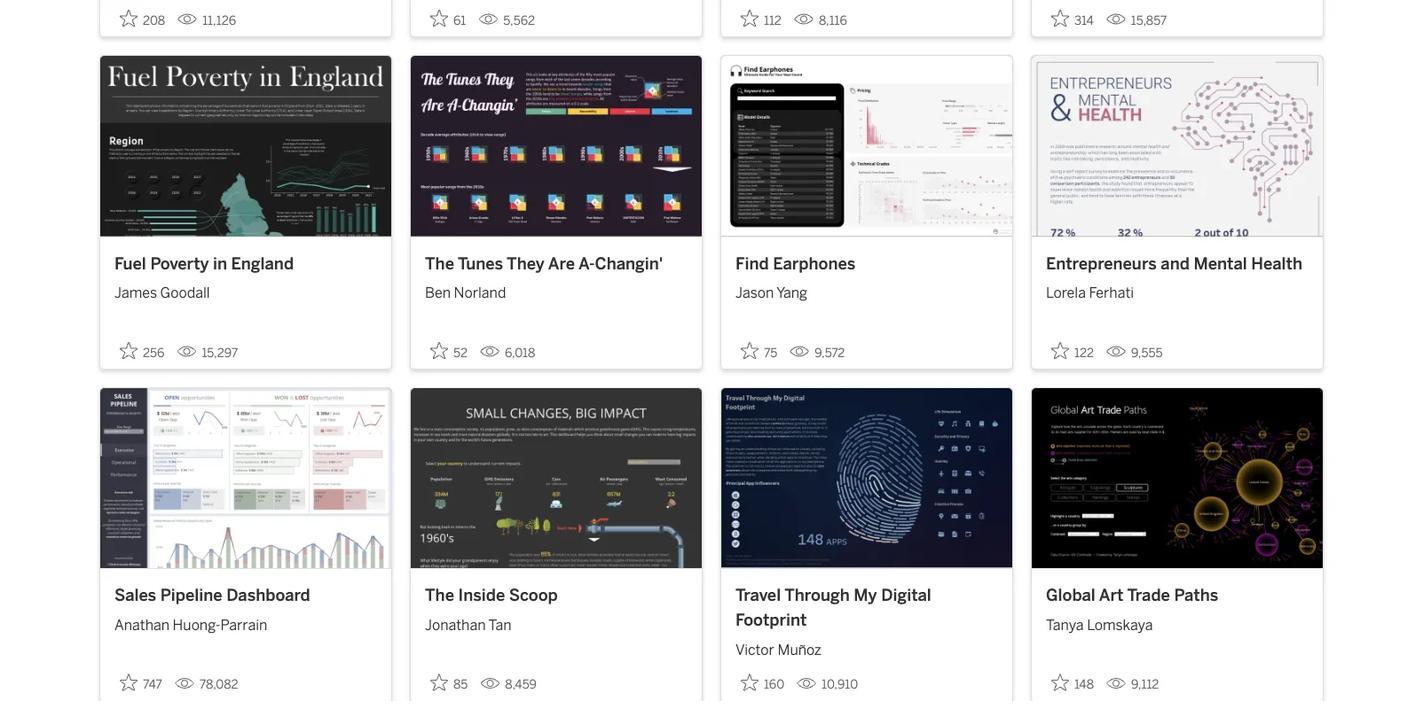 Task type: describe. For each thing, give the bounding box(es) containing it.
add favorite button containing 112
[[736, 4, 787, 33]]

jason yang link
[[736, 276, 998, 304]]

85
[[453, 678, 468, 693]]

78,082
[[199, 678, 238, 693]]

entrepreneurs
[[1046, 254, 1157, 273]]

workbook thumbnail image for through
[[722, 388, 1013, 569]]

entrepreneurs and mental health
[[1046, 254, 1303, 273]]

11,126
[[203, 13, 236, 27]]

digital
[[881, 586, 932, 606]]

112
[[764, 13, 782, 27]]

ben
[[425, 285, 451, 302]]

5,562 views element
[[472, 6, 542, 35]]

15,297
[[202, 345, 238, 360]]

workbook thumbnail image for pipeline
[[100, 388, 391, 569]]

jonathan tan
[[425, 618, 512, 635]]

victor muñoz
[[736, 642, 822, 659]]

fuel poverty in england
[[114, 254, 294, 273]]

tunes
[[458, 254, 503, 273]]

are
[[548, 254, 575, 273]]

norland
[[454, 285, 506, 302]]

victor
[[736, 642, 775, 659]]

tanya lomskaya link
[[1046, 608, 1309, 637]]

sales pipeline dashboard link
[[114, 584, 377, 608]]

workbook thumbnail image for art
[[1032, 388, 1323, 569]]

lorela ferhati link
[[1046, 276, 1309, 304]]

tanya
[[1046, 618, 1084, 635]]

9,572 views element
[[783, 338, 852, 367]]

travel through my digital footprint
[[736, 586, 932, 630]]

Add Favorite button
[[736, 669, 790, 698]]

jason
[[736, 285, 774, 302]]

global art trade paths link
[[1046, 584, 1309, 608]]

workbook thumbnail image for inside
[[411, 388, 702, 569]]

Add Favorite button
[[425, 4, 472, 33]]

james goodall
[[114, 285, 210, 302]]

find earphones link
[[736, 251, 998, 276]]

ferhati
[[1089, 285, 1134, 302]]

victor muñoz link
[[736, 633, 998, 661]]

workbook thumbnail image for earphones
[[722, 56, 1013, 236]]

jonathan tan link
[[425, 608, 688, 637]]

poverty
[[150, 254, 209, 273]]

workbook thumbnail image for and
[[1032, 56, 1323, 236]]

add favorite button for the tunes they are a-changin'
[[425, 337, 473, 365]]

6,018 views element
[[473, 338, 543, 367]]

the inside scoop
[[425, 586, 558, 606]]

entrepreneurs and mental health link
[[1046, 251, 1309, 276]]

changin'
[[595, 254, 663, 273]]

add favorite button for find earphones
[[736, 337, 783, 365]]

james
[[114, 285, 157, 302]]

tan
[[489, 618, 512, 635]]

global
[[1046, 586, 1096, 606]]

9,555
[[1132, 345, 1163, 360]]

find
[[736, 254, 769, 273]]

the inside scoop link
[[425, 584, 688, 608]]

earphones
[[773, 254, 856, 273]]

mental
[[1194, 254, 1248, 273]]

6,018
[[505, 345, 535, 360]]

inside
[[458, 586, 505, 606]]

and
[[1161, 254, 1190, 273]]

sales pipeline dashboard
[[114, 586, 310, 606]]

paths
[[1175, 586, 1219, 606]]

15,857 views element
[[1099, 6, 1174, 35]]

10,910
[[822, 678, 858, 693]]

8,116
[[819, 13, 847, 27]]

Add Favorite button
[[114, 337, 170, 365]]

lorela ferhati
[[1046, 285, 1134, 302]]

Add Favorite button
[[114, 4, 171, 33]]



Task type: vqa. For each thing, say whether or not it's contained in the screenshot.
The for The Tunes They Are A-Changin'
yes



Task type: locate. For each thing, give the bounding box(es) containing it.
muñoz
[[778, 642, 822, 659]]

256
[[143, 345, 165, 360]]

huong-
[[173, 618, 221, 635]]

160
[[764, 678, 785, 693]]

lorela
[[1046, 285, 1086, 302]]

9,555 views element
[[1100, 338, 1170, 367]]

james goodall link
[[114, 276, 377, 304]]

footprint
[[736, 611, 807, 630]]

2 the from the top
[[425, 586, 454, 606]]

a-
[[579, 254, 595, 273]]

1 the from the top
[[425, 254, 454, 273]]

add favorite button left 15,857
[[1046, 4, 1099, 33]]

61
[[453, 13, 466, 27]]

art
[[1099, 586, 1124, 606]]

add favorite button down ben in the left top of the page
[[425, 337, 473, 365]]

add favorite button down "lorela"
[[1046, 337, 1100, 365]]

jason yang
[[736, 285, 808, 302]]

52
[[453, 345, 468, 360]]

the tunes they are a-changin' link
[[425, 251, 688, 276]]

travel through my digital footprint link
[[736, 584, 998, 633]]

ben norland link
[[425, 276, 688, 304]]

global art trade paths
[[1046, 586, 1219, 606]]

yang
[[777, 285, 808, 302]]

8,459 views element
[[473, 671, 544, 700]]

in
[[213, 254, 227, 273]]

my
[[854, 586, 877, 606]]

78,082 views element
[[168, 671, 245, 700]]

Add Favorite button
[[114, 669, 168, 698]]

8,459
[[505, 678, 537, 693]]

add favorite button containing 122
[[1046, 337, 1100, 365]]

health
[[1252, 254, 1303, 273]]

add favorite button for entrepreneurs and mental health
[[1046, 337, 1100, 365]]

add favorite button containing 314
[[1046, 4, 1099, 33]]

workbook thumbnail image for poverty
[[100, 56, 391, 236]]

workbook thumbnail image
[[100, 56, 391, 236], [411, 56, 702, 236], [722, 56, 1013, 236], [1032, 56, 1323, 236], [100, 388, 391, 569], [411, 388, 702, 569], [722, 388, 1013, 569], [1032, 388, 1323, 569]]

9,572
[[815, 345, 845, 360]]

pipeline
[[160, 586, 222, 606]]

find earphones
[[736, 254, 856, 273]]

5,562
[[503, 13, 535, 27]]

they
[[507, 254, 545, 273]]

148
[[1075, 678, 1094, 693]]

0 vertical spatial the
[[425, 254, 454, 273]]

1 vertical spatial the
[[425, 586, 454, 606]]

travel
[[736, 586, 781, 606]]

314
[[1075, 13, 1094, 27]]

the
[[425, 254, 454, 273], [425, 586, 454, 606]]

goodall
[[160, 285, 210, 302]]

add favorite button containing 75
[[736, 337, 783, 365]]

tanya lomskaya
[[1046, 618, 1153, 635]]

workbook thumbnail image for tunes
[[411, 56, 702, 236]]

anathan huong-parrain link
[[114, 608, 377, 637]]

add favorite button left 8,116
[[736, 4, 787, 33]]

parrain
[[221, 618, 267, 635]]

add favorite button containing 85
[[425, 669, 473, 698]]

sales
[[114, 586, 156, 606]]

11,126 views element
[[171, 6, 243, 35]]

fuel poverty in england link
[[114, 251, 377, 276]]

208
[[143, 13, 165, 27]]

ben norland
[[425, 285, 506, 302]]

add favorite button for the inside scoop
[[425, 669, 473, 698]]

add favorite button down tanya
[[1046, 669, 1100, 698]]

8,116 views element
[[787, 6, 854, 35]]

dashboard
[[226, 586, 310, 606]]

9,112
[[1131, 678, 1159, 693]]

england
[[231, 254, 294, 273]]

anathan huong-parrain
[[114, 618, 267, 635]]

fuel
[[114, 254, 146, 273]]

add favorite button containing 52
[[425, 337, 473, 365]]

the up ben in the left top of the page
[[425, 254, 454, 273]]

Add Favorite button
[[736, 4, 787, 33], [1046, 4, 1099, 33], [425, 337, 473, 365], [736, 337, 783, 365], [1046, 337, 1100, 365], [425, 669, 473, 698], [1046, 669, 1100, 698]]

75
[[764, 345, 778, 360]]

the up jonathan
[[425, 586, 454, 606]]

add favorite button down jonathan
[[425, 669, 473, 698]]

anathan
[[114, 618, 170, 635]]

9,112 views element
[[1100, 671, 1166, 700]]

15,857
[[1131, 13, 1167, 27]]

the tunes they are a-changin'
[[425, 254, 663, 273]]

jonathan
[[425, 618, 486, 635]]

add favorite button for global art trade paths
[[1046, 669, 1100, 698]]

the for the tunes they are a-changin'
[[425, 254, 454, 273]]

15,297 views element
[[170, 338, 245, 367]]

add favorite button containing 148
[[1046, 669, 1100, 698]]

through
[[785, 586, 850, 606]]

scoop
[[509, 586, 558, 606]]

747
[[143, 678, 162, 693]]

10,910 views element
[[790, 671, 865, 700]]

the for the inside scoop
[[425, 586, 454, 606]]

lomskaya
[[1087, 618, 1153, 635]]

trade
[[1128, 586, 1170, 606]]

add favorite button down jason
[[736, 337, 783, 365]]

122
[[1075, 345, 1094, 360]]



